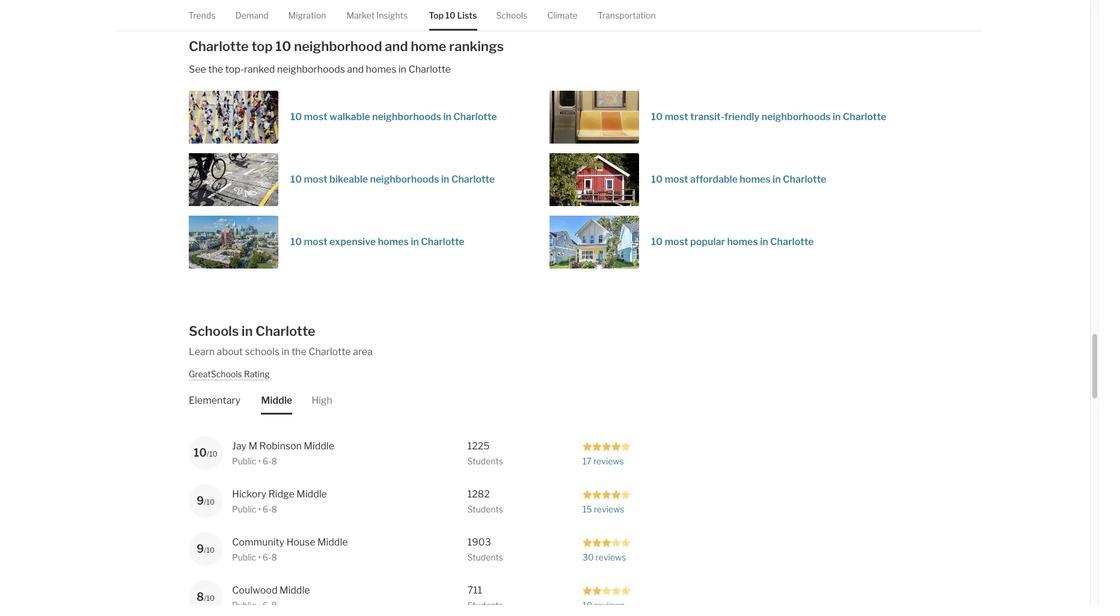 Task type: locate. For each thing, give the bounding box(es) containing it.
rating
[[244, 369, 270, 379]]

9 /10 left the "hickory"
[[197, 495, 215, 508]]

3 students from the top
[[468, 553, 504, 563]]

1 9 from the top
[[197, 495, 204, 508]]

hickory
[[232, 489, 267, 500]]

walkable
[[330, 111, 370, 122]]

9 /10
[[197, 495, 215, 508], [197, 543, 215, 556]]

most left expensive
[[304, 236, 328, 248]]

1903
[[468, 537, 491, 549]]

6- for community
[[263, 553, 272, 563]]

10 inside 10 most popular homes in charlotte link
[[652, 236, 663, 248]]

middle right house
[[318, 537, 348, 549]]

community house middle button
[[232, 536, 398, 550]]

0 vertical spatial and
[[385, 38, 408, 54]]

9 /10 up 8 /10
[[197, 543, 215, 556]]

most for transit-
[[665, 111, 689, 122]]

lists
[[458, 10, 478, 20]]

• inside hickory ridge middle public • 6-8
[[258, 505, 261, 515]]

rating 2.0 out of 5 element
[[583, 586, 631, 596]]

/10 up 8 /10
[[204, 546, 215, 555]]

/10 inside 10 /10
[[207, 450, 218, 459]]

and
[[385, 38, 408, 54], [347, 63, 364, 75]]

• for community
[[258, 553, 261, 563]]

in inside 10 most walkable neighborhoods in charlotte link
[[444, 111, 452, 122]]

9 down 10 /10
[[197, 495, 204, 508]]

1 • from the top
[[258, 457, 261, 467]]

0 vertical spatial schools
[[497, 10, 528, 20]]

2 vertical spatial public
[[232, 553, 257, 563]]

10
[[446, 10, 456, 20], [276, 38, 291, 54], [291, 111, 302, 122], [652, 111, 663, 122], [291, 174, 302, 185], [652, 174, 663, 185], [291, 236, 302, 248], [652, 236, 663, 248], [194, 447, 207, 460]]

30
[[583, 553, 594, 563]]

1 6- from the top
[[263, 457, 272, 467]]

0 vertical spatial 9
[[197, 495, 204, 508]]

homes right affordable
[[740, 174, 771, 185]]

1 horizontal spatial schools
[[497, 10, 528, 20]]

most for walkable
[[304, 111, 328, 122]]

8 inside jay m robinson middle public • 6-8
[[272, 457, 277, 467]]

most left affordable
[[665, 174, 689, 185]]

top
[[429, 10, 444, 20]]

rating 4.0 out of 5 element up the 15 reviews
[[583, 490, 631, 500]]

10 most affordable homes in charlotte
[[652, 174, 827, 185]]

neighborhood
[[294, 38, 382, 54]]

• down the "hickory"
[[258, 505, 261, 515]]

the right 'see'
[[208, 63, 223, 75]]

10 most bikeable neighborhoods in charlotte
[[291, 174, 495, 185]]

homes for 10 most popular homes in charlotte
[[728, 236, 759, 248]]

0 horizontal spatial schools
[[189, 323, 239, 339]]

neighborhoods right walkable
[[372, 111, 442, 122]]

2 9 from the top
[[197, 543, 204, 556]]

8 down community
[[272, 553, 277, 563]]

most affordable homes image
[[550, 153, 640, 206]]

6- inside 'community house middle public • 6-8'
[[263, 553, 272, 563]]

2 vertical spatial 6-
[[263, 553, 272, 563]]

the
[[208, 63, 223, 75], [292, 346, 307, 358]]

neighborhoods
[[277, 63, 345, 75], [372, 111, 442, 122], [762, 111, 831, 122], [370, 174, 439, 185]]

2 students from the top
[[468, 505, 504, 515]]

1 public from the top
[[232, 457, 257, 467]]

public inside 'community house middle public • 6-8'
[[232, 553, 257, 563]]

• down robinson
[[258, 457, 261, 467]]

schools
[[497, 10, 528, 20], [189, 323, 239, 339]]

/10 left the "hickory"
[[204, 498, 215, 507]]

schools link
[[497, 0, 528, 31]]

most left popular
[[665, 236, 689, 248]]

10 inside 10 most transit-friendly neighborhoods in charlotte link
[[652, 111, 663, 122]]

home
[[411, 38, 447, 54]]

students down 1225
[[468, 457, 504, 467]]

migration link
[[289, 0, 327, 31]]

• inside 'community house middle public • 6-8'
[[258, 553, 261, 563]]

most walkable neighborhoods image
[[189, 91, 279, 144]]

schools right lists
[[497, 10, 528, 20]]

middle right ridge
[[297, 489, 327, 500]]

public inside hickory ridge middle public • 6-8
[[232, 505, 257, 515]]

middle element
[[261, 380, 293, 415]]

6- inside hickory ridge middle public • 6-8
[[263, 505, 272, 515]]

1 vertical spatial 9
[[197, 543, 204, 556]]

/10 for hickory
[[204, 498, 215, 507]]

top-
[[225, 63, 244, 75]]

1 horizontal spatial and
[[385, 38, 408, 54]]

3 • from the top
[[258, 553, 261, 563]]

1 vertical spatial schools
[[189, 323, 239, 339]]

reviews right 15
[[594, 505, 625, 515]]

0 vertical spatial 9 /10
[[197, 495, 215, 508]]

9 for hickory ridge middle
[[197, 495, 204, 508]]

10 most transit-friendly neighborhoods in charlotte link
[[550, 91, 911, 144]]

15
[[583, 505, 592, 515]]

0 vertical spatial rating 4.0 out of 5 element
[[583, 442, 631, 452]]

reviews down rating 3.0 out of 5 'element'
[[596, 553, 627, 563]]

2 public from the top
[[232, 505, 257, 515]]

rating 4.0 out of 5 element
[[583, 442, 631, 452], [583, 490, 631, 500]]

rating 4.0 out of 5 element up 17 reviews
[[583, 442, 631, 452]]

8
[[272, 457, 277, 467], [272, 505, 277, 515], [272, 553, 277, 563], [197, 591, 204, 604]]

students for 1225
[[468, 457, 504, 467]]

insights
[[377, 10, 408, 20]]

transportation link
[[598, 0, 657, 31]]

schools up learn
[[189, 323, 239, 339]]

most left transit-
[[665, 111, 689, 122]]

6- down robinson
[[263, 457, 272, 467]]

charlotte
[[189, 38, 249, 54], [409, 63, 451, 75], [454, 111, 497, 122], [843, 111, 887, 122], [452, 174, 495, 185], [783, 174, 827, 185], [421, 236, 465, 248], [771, 236, 814, 248], [256, 323, 316, 339], [309, 346, 351, 358]]

2 rating 4.0 out of 5 element from the top
[[583, 490, 631, 500]]

public down community
[[232, 553, 257, 563]]

see
[[189, 63, 206, 75]]

homes right expensive
[[378, 236, 409, 248]]

coulwood middle button
[[232, 584, 398, 599]]

/10 left coulwood
[[204, 594, 215, 603]]

top 10 lists link
[[429, 0, 478, 31]]

middle right robinson
[[304, 441, 335, 452]]

most expensive homes image
[[189, 216, 279, 269]]

1 students from the top
[[468, 457, 504, 467]]

students down 1282
[[468, 505, 504, 515]]

3 public from the top
[[232, 553, 257, 563]]

most bikeable neighborhoods image
[[189, 153, 279, 206]]

students
[[468, 457, 504, 467], [468, 505, 504, 515], [468, 553, 504, 563]]

1 vertical spatial 9 /10
[[197, 543, 215, 556]]

/10 left jay
[[207, 450, 218, 459]]

reviews right the 17
[[594, 457, 624, 467]]

rating 4.0 out of 5 element for 9
[[583, 490, 631, 500]]

6-
[[263, 457, 272, 467], [263, 505, 272, 515], [263, 553, 272, 563]]

1 vertical spatial •
[[258, 505, 261, 515]]

•
[[258, 457, 261, 467], [258, 505, 261, 515], [258, 553, 261, 563]]

1 vertical spatial 6-
[[263, 505, 272, 515]]

trends
[[189, 10, 216, 20]]

high
[[312, 395, 333, 407]]

1903 students
[[468, 537, 504, 563]]

ridge
[[269, 489, 295, 500]]

2 vertical spatial •
[[258, 553, 261, 563]]

0 vertical spatial •
[[258, 457, 261, 467]]

9 up 8 /10
[[197, 543, 204, 556]]

most
[[304, 111, 328, 122], [665, 111, 689, 122], [304, 174, 328, 185], [665, 174, 689, 185], [304, 236, 328, 248], [665, 236, 689, 248]]

2 vertical spatial students
[[468, 553, 504, 563]]

affordable
[[691, 174, 738, 185]]

8 down ridge
[[272, 505, 277, 515]]

public inside jay m robinson middle public • 6-8
[[232, 457, 257, 467]]

10 inside 10 most walkable neighborhoods in charlotte link
[[291, 111, 302, 122]]

middle
[[261, 395, 293, 407], [304, 441, 335, 452], [297, 489, 327, 500], [318, 537, 348, 549], [280, 585, 310, 597]]

learn
[[189, 346, 215, 358]]

2 6- from the top
[[263, 505, 272, 515]]

most left walkable
[[304, 111, 328, 122]]

community house middle public • 6-8
[[232, 537, 348, 563]]

most for bikeable
[[304, 174, 328, 185]]

8 inside hickory ridge middle public • 6-8
[[272, 505, 277, 515]]

reviews
[[594, 457, 624, 467], [594, 505, 625, 515], [596, 553, 627, 563]]

homes down charlotte top 10 neighborhood and home rankings
[[366, 63, 397, 75]]

most left bikeable
[[304, 174, 328, 185]]

10 inside 10 most bikeable neighborhoods in charlotte link
[[291, 174, 302, 185]]

0 vertical spatial reviews
[[594, 457, 624, 467]]

10 for 10 most expensive homes in charlotte
[[291, 236, 302, 248]]

area
[[353, 346, 373, 358]]

8 down robinson
[[272, 457, 277, 467]]

public down jay
[[232, 457, 257, 467]]

2 9 /10 from the top
[[197, 543, 215, 556]]

10 inside top 10 lists link
[[446, 10, 456, 20]]

6- down ridge
[[263, 505, 272, 515]]

rating 4.0 out of 5 element for 10
[[583, 442, 631, 452]]

high element
[[312, 380, 333, 415]]

1 vertical spatial and
[[347, 63, 364, 75]]

6- for hickory
[[263, 505, 272, 515]]

community
[[232, 537, 285, 549]]

and down charlotte top 10 neighborhood and home rankings
[[347, 63, 364, 75]]

1 rating 4.0 out of 5 element from the top
[[583, 442, 631, 452]]

1 vertical spatial public
[[232, 505, 257, 515]]

1 horizontal spatial the
[[292, 346, 307, 358]]

schools for schools in charlotte
[[189, 323, 239, 339]]

10 for 10 most transit-friendly neighborhoods in charlotte
[[652, 111, 663, 122]]

most for affordable
[[665, 174, 689, 185]]

most transit-friendly neighborhoods image
[[550, 91, 640, 144]]

coulwood middle
[[232, 585, 310, 597]]

0 vertical spatial public
[[232, 457, 257, 467]]

10 most popular homes in charlotte link
[[550, 216, 911, 269]]

10 for 10 most affordable homes in charlotte
[[652, 174, 663, 185]]

charlotte inside 10 most expensive homes in charlotte link
[[421, 236, 465, 248]]

homes
[[366, 63, 397, 75], [740, 174, 771, 185], [378, 236, 409, 248], [728, 236, 759, 248]]

public down the "hickory"
[[232, 505, 257, 515]]

charlotte inside the 10 most affordable homes in charlotte link
[[783, 174, 827, 185]]

students down 1903
[[468, 553, 504, 563]]

most for popular
[[665, 236, 689, 248]]

in
[[399, 63, 407, 75], [444, 111, 452, 122], [833, 111, 841, 122], [441, 174, 450, 185], [773, 174, 781, 185], [411, 236, 419, 248], [761, 236, 769, 248], [242, 323, 253, 339], [282, 346, 290, 358]]

6- down community
[[263, 553, 272, 563]]

in inside 10 most popular homes in charlotte link
[[761, 236, 769, 248]]

homes for 10 most expensive homes in charlotte
[[378, 236, 409, 248]]

1 9 /10 from the top
[[197, 495, 215, 508]]

9 for community house middle
[[197, 543, 204, 556]]

middle right coulwood
[[280, 585, 310, 597]]

/10
[[207, 450, 218, 459], [204, 498, 215, 507], [204, 546, 215, 555], [204, 594, 215, 603]]

reviews for 1282
[[594, 505, 625, 515]]

/10 for community
[[204, 546, 215, 555]]

and down insights
[[385, 38, 408, 54]]

0 vertical spatial 6-
[[263, 457, 272, 467]]

10 inside the 10 most affordable homes in charlotte link
[[652, 174, 663, 185]]

the right schools
[[292, 346, 307, 358]]

10 most expensive homes in charlotte
[[291, 236, 465, 248]]

1 vertical spatial students
[[468, 505, 504, 515]]

0 horizontal spatial the
[[208, 63, 223, 75]]

expensive
[[330, 236, 376, 248]]

reviews for 1903
[[596, 553, 627, 563]]

0 vertical spatial students
[[468, 457, 504, 467]]

• down community
[[258, 553, 261, 563]]

0 vertical spatial the
[[208, 63, 223, 75]]

m
[[249, 441, 257, 452]]

3 6- from the top
[[263, 553, 272, 563]]

homes right popular
[[728, 236, 759, 248]]

10 inside 10 most expensive homes in charlotte link
[[291, 236, 302, 248]]

see the top-ranked neighborhoods and homes in charlotte
[[189, 63, 451, 75]]

1 vertical spatial rating 4.0 out of 5 element
[[583, 490, 631, 500]]

1 vertical spatial reviews
[[594, 505, 625, 515]]

2 • from the top
[[258, 505, 261, 515]]

10 most bikeable neighborhoods in charlotte link
[[189, 153, 550, 206]]

9 /10 for community house middle
[[197, 543, 215, 556]]

2 vertical spatial reviews
[[596, 553, 627, 563]]

• inside jay m robinson middle public • 6-8
[[258, 457, 261, 467]]



Task type: vqa. For each thing, say whether or not it's contained in the screenshot.


Task type: describe. For each thing, give the bounding box(es) containing it.
10 for 10 most popular homes in charlotte
[[652, 236, 663, 248]]

hickory ridge middle button
[[232, 488, 398, 502]]

30 reviews
[[583, 553, 627, 563]]

charlotte inside 10 most walkable neighborhoods in charlotte link
[[454, 111, 497, 122]]

rating 3.0 out of 5 element
[[583, 538, 631, 548]]

neighborhoods right friendly
[[762, 111, 831, 122]]

top
[[252, 38, 273, 54]]

market
[[347, 10, 375, 20]]

charlotte top 10 neighborhood and home rankings
[[189, 38, 504, 54]]

greatschools rating
[[189, 369, 270, 379]]

schools for schools
[[497, 10, 528, 20]]

jay
[[232, 441, 247, 452]]

in inside 10 most transit-friendly neighborhoods in charlotte link
[[833, 111, 841, 122]]

trends link
[[189, 0, 216, 31]]

10 most walkable neighborhoods in charlotte
[[291, 111, 497, 122]]

robinson
[[260, 441, 302, 452]]

charlotte inside 10 most popular homes in charlotte link
[[771, 236, 814, 248]]

transit-
[[691, 111, 725, 122]]

8 /10
[[197, 591, 215, 604]]

neighborhoods down neighborhood on the left top of the page
[[277, 63, 345, 75]]

10 for 10 most walkable neighborhoods in charlotte
[[291, 111, 302, 122]]

10 most walkable neighborhoods in charlotte link
[[189, 91, 550, 144]]

15 reviews
[[583, 505, 625, 515]]

17 reviews
[[583, 457, 624, 467]]

bikeable
[[330, 174, 368, 185]]

about
[[217, 346, 243, 358]]

8 left coulwood
[[197, 591, 204, 604]]

greatschools
[[189, 369, 242, 379]]

10 most popular homes in charlotte
[[652, 236, 814, 248]]

in inside 10 most expensive homes in charlotte link
[[411, 236, 419, 248]]

hickory ridge middle public • 6-8
[[232, 489, 327, 515]]

market insights link
[[347, 0, 408, 31]]

elementary element
[[189, 380, 241, 415]]

ranked
[[244, 63, 275, 75]]

6- inside jay m robinson middle public • 6-8
[[263, 457, 272, 467]]

homes for 10 most affordable homes in charlotte
[[740, 174, 771, 185]]

popular
[[691, 236, 726, 248]]

10 for 10 most bikeable neighborhoods in charlotte
[[291, 174, 302, 185]]

in inside 10 most bikeable neighborhoods in charlotte link
[[441, 174, 450, 185]]

learn about schools in the charlotte area
[[189, 346, 373, 358]]

transportation
[[598, 10, 657, 20]]

10 most expensive homes in charlotte link
[[189, 216, 550, 269]]

elementary
[[189, 395, 241, 407]]

rankings
[[450, 38, 504, 54]]

1282 students
[[468, 489, 504, 515]]

neighborhoods right bikeable
[[370, 174, 439, 185]]

public for hickory ridge middle
[[232, 505, 257, 515]]

demand link
[[236, 0, 269, 31]]

10 /10
[[194, 447, 218, 460]]

/10 for jay
[[207, 450, 218, 459]]

middle down the rating
[[261, 395, 293, 407]]

jay m robinson middle button
[[232, 440, 398, 454]]

demand
[[236, 10, 269, 20]]

• for hickory
[[258, 505, 261, 515]]

schools in charlotte
[[189, 323, 316, 339]]

climate link
[[548, 0, 578, 31]]

jay m robinson middle public • 6-8
[[232, 441, 335, 467]]

students for 1282
[[468, 505, 504, 515]]

middle inside hickory ridge middle public • 6-8
[[297, 489, 327, 500]]

schools
[[245, 346, 280, 358]]

1 vertical spatial the
[[292, 346, 307, 358]]

most popular homes image
[[550, 216, 640, 269]]

middle inside 'community house middle public • 6-8'
[[318, 537, 348, 549]]

house
[[287, 537, 316, 549]]

17
[[583, 457, 592, 467]]

migration
[[289, 10, 327, 20]]

10 most transit-friendly neighborhoods in charlotte
[[652, 111, 887, 122]]

middle inside jay m robinson middle public • 6-8
[[304, 441, 335, 452]]

1225 students
[[468, 441, 504, 467]]

8 inside 'community house middle public • 6-8'
[[272, 553, 277, 563]]

coulwood
[[232, 585, 278, 597]]

charlotte inside 10 most transit-friendly neighborhoods in charlotte link
[[843, 111, 887, 122]]

climate
[[548, 10, 578, 20]]

friendly
[[725, 111, 760, 122]]

in inside the 10 most affordable homes in charlotte link
[[773, 174, 781, 185]]

1225
[[468, 441, 490, 452]]

reviews for 1225
[[594, 457, 624, 467]]

most for expensive
[[304, 236, 328, 248]]

711
[[468, 585, 483, 597]]

middle inside button
[[280, 585, 310, 597]]

public for community house middle
[[232, 553, 257, 563]]

9 /10 for hickory ridge middle
[[197, 495, 215, 508]]

charlotte inside 10 most bikeable neighborhoods in charlotte link
[[452, 174, 495, 185]]

10 most affordable homes in charlotte link
[[550, 153, 911, 206]]

students for 1903
[[468, 553, 504, 563]]

0 horizontal spatial and
[[347, 63, 364, 75]]

top 10 lists
[[429, 10, 478, 20]]

1282
[[468, 489, 490, 500]]

/10 inside 8 /10
[[204, 594, 215, 603]]

market insights
[[347, 10, 408, 20]]



